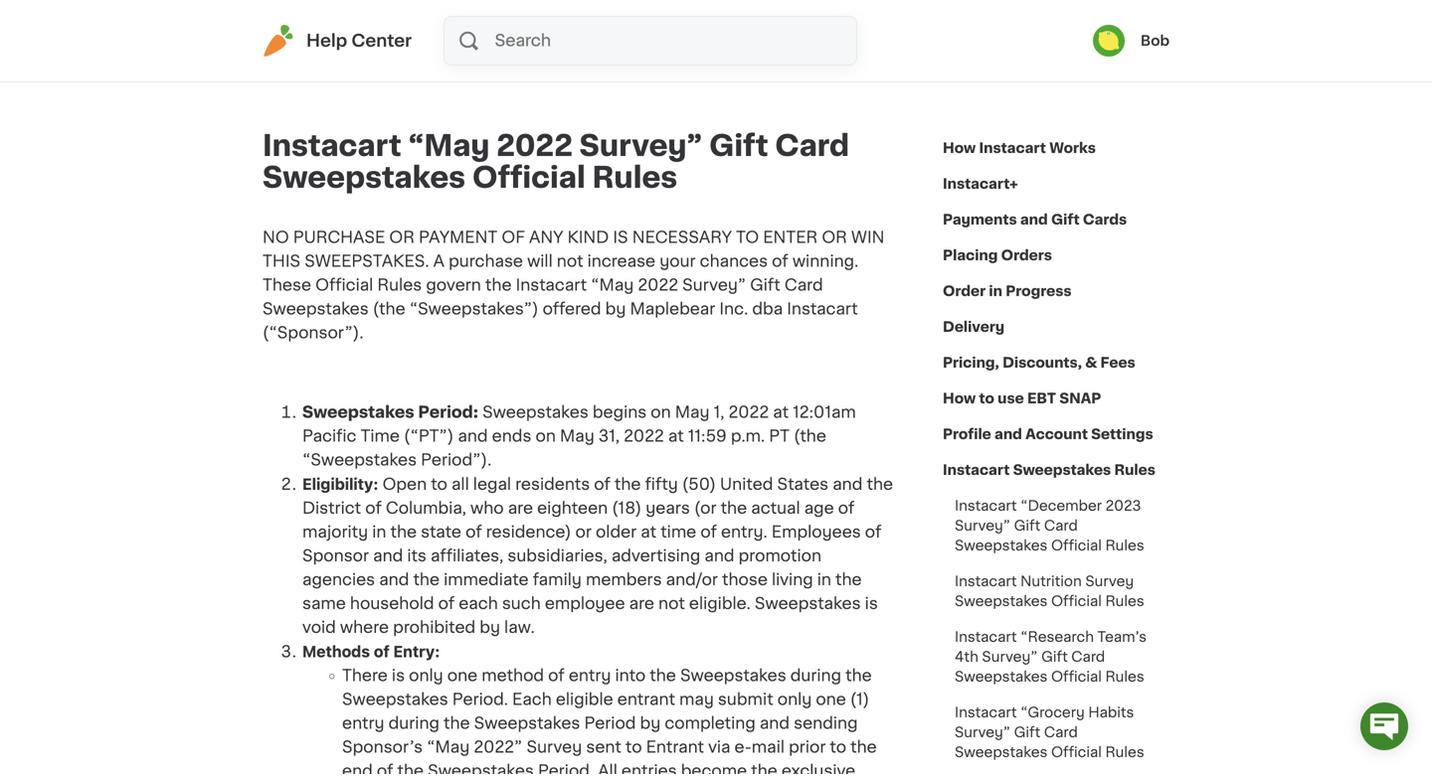 Task type: describe. For each thing, give the bounding box(es) containing it.
to left use
[[979, 392, 995, 406]]

2023
[[1106, 499, 1141, 513]]

&
[[1085, 356, 1097, 370]]

time
[[361, 429, 400, 445]]

progress
[[1006, 284, 1072, 298]]

"may inside methods of entry: there is only one method of entry into the sweepstakes during the sweepstakes period. each eligible entrant may submit only one (1) entry during the sweepstakes period by completing and sending sponsor's "may 2022" survey sent to entrant via e-mail prior to the end of the sweepstakes period. all entries become the exclu
[[427, 740, 470, 756]]

"december
[[1021, 499, 1102, 513]]

is inside methods of entry: there is only one method of entry into the sweepstakes during the sweepstakes period. each eligible entrant may submit only one (1) entry during the sweepstakes period by completing and sending sponsor's "may 2022" survey sent to entrant via e-mail prior to the end of the sweepstakes period. all entries become the exclu
[[392, 668, 405, 684]]

card for instacart "grocery habits survey" gift card sweepstakes official rules
[[1044, 726, 1078, 740]]

period").
[[421, 453, 492, 468]]

sweepstakes inside the instacart "grocery habits survey" gift card sweepstakes official rules
[[955, 746, 1048, 760]]

card for instacart "december 2023 survey" gift card sweepstakes official rules
[[1044, 519, 1078, 533]]

2022"
[[474, 740, 523, 756]]

how instacart works link
[[943, 130, 1096, 166]]

sweepstakes down '2022"'
[[428, 764, 534, 775]]

of down "where" on the bottom left of the page
[[374, 643, 390, 661]]

instacart down will
[[516, 277, 587, 293]]

method
[[482, 668, 544, 684]]

instacart for instacart "may 2022 survey" gift card sweepstakes official rules
[[263, 132, 401, 160]]

instacart "grocery habits survey" gift card sweepstakes official rules link
[[943, 695, 1170, 771]]

entries
[[622, 764, 677, 775]]

official inside the instacart "grocery habits survey" gift card sweepstakes official rules
[[1051, 746, 1102, 760]]

(or
[[694, 501, 717, 517]]

survey inside 'instacart nutrition survey sweepstakes official rules'
[[1085, 575, 1134, 589]]

majority
[[302, 525, 368, 541]]

bob
[[1141, 34, 1170, 48]]

0 vertical spatial may
[[675, 405, 710, 421]]

open
[[382, 477, 427, 493]]

survey" for instacart "grocery habits survey" gift card sweepstakes official rules
[[955, 726, 1011, 740]]

pricing,
[[943, 356, 999, 370]]

household
[[350, 596, 434, 612]]

instacart image
[[263, 25, 294, 57]]

of inside no purchase or payment of any kind is necessary to enter or win this sweepstakes. a purchase will not increase your chances of winning. these official rules govern the instacart "may 2022 survey" gift card sweepstakes (the "sweepstakes") offered by maplebear inc. dba instacart ("sponsor").
[[772, 254, 788, 270]]

older
[[596, 525, 637, 541]]

employees
[[772, 525, 861, 541]]

purchase
[[449, 254, 523, 270]]

placing orders link
[[943, 238, 1052, 274]]

necessary
[[632, 230, 732, 246]]

1 horizontal spatial entry
[[569, 668, 611, 684]]

win
[[851, 230, 885, 246]]

e-
[[735, 740, 752, 756]]

period
[[584, 716, 636, 732]]

1 vertical spatial at
[[668, 429, 684, 445]]

team's
[[1098, 631, 1147, 645]]

offered
[[543, 301, 601, 317]]

pacific
[[302, 429, 357, 445]]

1 horizontal spatial in
[[817, 572, 831, 588]]

law.
[[504, 620, 535, 636]]

time
[[661, 525, 696, 541]]

(50)
[[682, 477, 716, 493]]

4th
[[955, 650, 979, 664]]

sweepstakes inside instacart "may 2022 survey" gift card sweepstakes official rules
[[263, 164, 466, 192]]

and inside methods of entry: there is only one method of entry into the sweepstakes during the sweepstakes period. each eligible entrant may submit only one (1) entry during the sweepstakes period by completing and sending sponsor's "may 2022" survey sent to entrant via e-mail prior to the end of the sweepstakes period. all entries become the exclu
[[760, 716, 790, 732]]

all
[[598, 764, 618, 775]]

"grocery
[[1021, 706, 1085, 720]]

family
[[533, 572, 582, 588]]

enter
[[763, 230, 818, 246]]

card for instacart "may 2022 survey" gift card sweepstakes official rules
[[775, 132, 850, 160]]

same
[[302, 596, 346, 612]]

sending
[[794, 716, 858, 732]]

rules inside no purchase or payment of any kind is necessary to enter or win this sweepstakes. a purchase will not increase your chances of winning. these official rules govern the instacart "may 2022 survey" gift card sweepstakes (the "sweepstakes") offered by maplebear inc. dba instacart ("sponsor").
[[377, 277, 422, 293]]

united
[[720, 477, 773, 493]]

of right employees
[[865, 525, 882, 541]]

instacart sweepstakes rules link
[[943, 453, 1156, 488]]

and down use
[[995, 428, 1022, 442]]

ends
[[492, 429, 532, 445]]

and up 'age'
[[833, 477, 863, 493]]

methods of entry: there is only one method of entry into the sweepstakes during the sweepstakes period. each eligible entrant may submit only one (1) entry during the sweepstakes period by completing and sending sponsor's "may 2022" survey sent to entrant via e-mail prior to the end of the sweepstakes period. all entries become the exclu
[[302, 643, 879, 775]]

to down sending
[[830, 740, 846, 756]]

use
[[998, 392, 1024, 406]]

and inside sweepstakes begins on may 1, 2022 at 12:01am pacific time ("pt") and ends on may 31, 2022 at 11:59 p.m. pt (the "sweepstakes period").
[[458, 429, 488, 445]]

how to use ebt snap
[[943, 392, 1101, 406]]

help
[[306, 32, 347, 49]]

subsidiaries,
[[508, 549, 607, 564]]

orders
[[1001, 249, 1052, 263]]

is inside the open to all legal residents of the fifty (50) united states and the district of columbia, who are eighteen (18) years (or the actual age of majority in the state of residence) or older at time of entry. employees of sponsor and its affiliates, subsidiaries, advertising and promotion agencies and the immediate family members and/or those living in the same household of each such employee are not eligible. sweepstakes is void where prohibited by law.
[[865, 596, 878, 612]]

delivery link
[[943, 309, 1005, 345]]

1,
[[714, 405, 725, 421]]

"sweepstakes
[[302, 453, 417, 468]]

pricing, discounts, & fees link
[[943, 345, 1136, 381]]

advertising
[[612, 549, 701, 564]]

inc.
[[719, 301, 748, 317]]

instacart "research team's 4th survey" gift card sweepstakes official rules link
[[943, 620, 1170, 695]]

rules inside the "instacart "december 2023 survey" gift card sweepstakes official rules"
[[1105, 539, 1144, 553]]

0 horizontal spatial one
[[447, 668, 478, 684]]

2022 down begins
[[624, 429, 664, 445]]

p.m.
[[731, 429, 765, 445]]

habits
[[1088, 706, 1134, 720]]

rules inside the instacart "grocery habits survey" gift card sweepstakes official rules
[[1105, 746, 1144, 760]]

2022 inside instacart "may 2022 survey" gift card sweepstakes official rules
[[497, 132, 573, 160]]

a
[[433, 254, 445, 270]]

there
[[342, 668, 388, 684]]

11:59
[[688, 429, 727, 445]]

fees
[[1101, 356, 1136, 370]]

eligibility:
[[302, 475, 378, 494]]

1 or from the left
[[389, 230, 415, 246]]

12:01am
[[793, 405, 856, 421]]

survey" inside instacart "research team's 4th survey" gift card sweepstakes official rules
[[982, 650, 1038, 664]]

instacart "grocery habits survey" gift card sweepstakes official rules
[[955, 706, 1144, 760]]

instacart nutrition survey sweepstakes official rules link
[[943, 564, 1170, 620]]

sweepstakes up time
[[302, 405, 414, 421]]

1 horizontal spatial during
[[790, 668, 841, 684]]

and/or
[[666, 572, 718, 588]]

2022 inside no purchase or payment of any kind is necessary to enter or win this sweepstakes. a purchase will not increase your chances of winning. these official rules govern the instacart "may 2022 survey" gift card sweepstakes (the "sweepstakes") offered by maplebear inc. dba instacart ("sponsor").
[[638, 277, 678, 293]]

to up the entries
[[626, 740, 642, 756]]

of right 'age'
[[838, 501, 855, 517]]

sponsor
[[302, 549, 369, 564]]

rules inside instacart "may 2022 survey" gift card sweepstakes official rules
[[592, 164, 678, 192]]

instacart for instacart "december 2023 survey" gift card sweepstakes official rules
[[955, 499, 1017, 513]]

years
[[646, 501, 690, 517]]

("pt")
[[404, 429, 454, 445]]

instacart for instacart "research team's 4th survey" gift card sweepstakes official rules
[[955, 631, 1017, 645]]

state
[[421, 525, 462, 541]]

where
[[340, 620, 389, 636]]

and left its on the bottom
[[373, 549, 403, 564]]

placing
[[943, 249, 998, 263]]

eligible.
[[689, 596, 751, 612]]

of down eligibility:
[[365, 501, 382, 517]]

and up orders on the right top of the page
[[1020, 213, 1048, 227]]

cards
[[1083, 213, 1127, 227]]

entrant
[[646, 740, 704, 756]]

gift left cards
[[1051, 213, 1080, 227]]

of up eighteen
[[594, 477, 611, 493]]

by inside methods of entry: there is only one method of entry into the sweepstakes during the sweepstakes period. each eligible entrant may submit only one (1) entry during the sweepstakes period by completing and sending sponsor's "may 2022" survey sent to entrant via e-mail prior to the end of the sweepstakes period. all entries become the exclu
[[640, 716, 661, 732]]

the inside no purchase or payment of any kind is necessary to enter or win this sweepstakes. a purchase will not increase your chances of winning. these official rules govern the instacart "may 2022 survey" gift card sweepstakes (the "sweepstakes") offered by maplebear inc. dba instacart ("sponsor").
[[485, 277, 512, 293]]

fifty
[[645, 477, 678, 493]]

profile and account settings
[[943, 428, 1153, 442]]

0 horizontal spatial period.
[[452, 692, 508, 708]]

official inside no purchase or payment of any kind is necessary to enter or win this sweepstakes. a purchase will not increase your chances of winning. these official rules govern the instacart "may 2022 survey" gift card sweepstakes (the "sweepstakes") offered by maplebear inc. dba instacart ("sponsor").
[[315, 277, 373, 293]]

sweepstakes up "december
[[1013, 463, 1111, 477]]

members
[[586, 572, 662, 588]]

2 horizontal spatial in
[[989, 284, 1003, 298]]

and down entry.
[[705, 549, 735, 564]]

1 horizontal spatial period.
[[538, 764, 594, 775]]

0 vertical spatial are
[[508, 501, 533, 517]]

"sweepstakes")
[[409, 301, 539, 317]]

maplebear
[[630, 301, 715, 317]]

Search search field
[[493, 17, 856, 65]]

how for how to use ebt snap
[[943, 392, 976, 406]]

0 horizontal spatial may
[[560, 429, 595, 445]]

this
[[263, 254, 301, 270]]

entry.
[[721, 525, 768, 541]]

sweepstakes down each
[[474, 716, 580, 732]]

settings
[[1091, 428, 1153, 442]]

official inside 'instacart nutrition survey sweepstakes official rules'
[[1051, 595, 1102, 609]]

purchase
[[293, 230, 385, 246]]

of up prohibited
[[438, 596, 455, 612]]

not inside the open to all legal residents of the fifty (50) united states and the district of columbia, who are eighteen (18) years (or the actual age of majority in the state of residence) or older at time of entry. employees of sponsor and its affiliates, subsidiaries, advertising and promotion agencies and the immediate family members and/or those living in the same household of each such employee are not eligible. sweepstakes is void where prohibited by law.
[[658, 596, 685, 612]]



Task type: locate. For each thing, give the bounding box(es) containing it.
or up the sweepstakes.
[[389, 230, 415, 246]]

2 horizontal spatial by
[[640, 716, 661, 732]]

of down sponsor's
[[377, 764, 393, 775]]

instacart "december 2023 survey" gift card sweepstakes official rules link
[[943, 488, 1170, 564]]

at up pt
[[773, 405, 789, 421]]

survey" inside the "instacart "december 2023 survey" gift card sweepstakes official rules"
[[955, 519, 1011, 533]]

official
[[472, 164, 586, 192], [315, 277, 373, 293], [1051, 539, 1102, 553], [1051, 595, 1102, 609], [1051, 670, 1102, 684], [1051, 746, 1102, 760]]

living
[[772, 572, 813, 588]]

1 horizontal spatial is
[[865, 596, 878, 612]]

survey inside methods of entry: there is only one method of entry into the sweepstakes during the sweepstakes period. each eligible entrant may submit only one (1) entry during the sweepstakes period by completing and sending sponsor's "may 2022" survey sent to entrant via e-mail prior to the end of the sweepstakes period. all entries become the exclu
[[527, 740, 582, 756]]

period.
[[452, 692, 508, 708], [538, 764, 594, 775]]

1 horizontal spatial may
[[675, 405, 710, 421]]

one left the method
[[447, 668, 478, 684]]

"may up payment
[[408, 132, 490, 160]]

immediate
[[444, 572, 529, 588]]

age
[[804, 501, 834, 517]]

card down "december
[[1044, 519, 1078, 533]]

official up of
[[472, 164, 586, 192]]

payments
[[943, 213, 1017, 227]]

prior
[[789, 740, 826, 756]]

instacart down 'winning.'
[[787, 301, 858, 317]]

to left all
[[431, 477, 447, 493]]

void
[[302, 620, 336, 636]]

0 horizontal spatial not
[[557, 254, 583, 270]]

center
[[351, 32, 412, 49]]

0 horizontal spatial on
[[536, 429, 556, 445]]

0 horizontal spatial at
[[641, 525, 657, 541]]

such
[[502, 596, 541, 612]]

gift
[[709, 132, 768, 160], [1051, 213, 1080, 227], [750, 277, 781, 293], [1014, 519, 1041, 533], [1041, 650, 1068, 664], [1014, 726, 1041, 740]]

columbia,
[[386, 501, 466, 517]]

1 vertical spatial (the
[[794, 429, 826, 445]]

survey" down "4th"
[[955, 726, 1011, 740]]

instacart "research team's 4th survey" gift card sweepstakes official rules
[[955, 631, 1147, 684]]

sweepstakes inside the open to all legal residents of the fifty (50) united states and the district of columbia, who are eighteen (18) years (or the actual age of majority in the state of residence) or older at time of entry. employees of sponsor and its affiliates, subsidiaries, advertising and promotion agencies and the immediate family members and/or those living in the same household of each such employee are not eligible. sweepstakes is void where prohibited by law.
[[755, 596, 861, 612]]

0 vertical spatial only
[[409, 668, 443, 684]]

of
[[772, 254, 788, 270], [594, 477, 611, 493], [365, 501, 382, 517], [838, 501, 855, 517], [466, 525, 482, 541], [701, 525, 717, 541], [865, 525, 882, 541], [438, 596, 455, 612], [374, 643, 390, 661], [548, 668, 565, 684], [377, 764, 393, 775]]

how for how instacart works
[[943, 141, 976, 155]]

"may down increase
[[591, 277, 634, 293]]

2 or from the left
[[822, 230, 847, 246]]

at left 11:59
[[668, 429, 684, 445]]

gift inside the instacart "grocery habits survey" gift card sweepstakes official rules
[[1014, 726, 1041, 740]]

0 horizontal spatial is
[[392, 668, 405, 684]]

gift inside no purchase or payment of any kind is necessary to enter or win this sweepstakes. a purchase will not increase your chances of winning. these official rules govern the instacart "may 2022 survey" gift card sweepstakes (the "sweepstakes") offered by maplebear inc. dba instacart ("sponsor").
[[750, 277, 781, 293]]

sweepstakes inside the "instacart "december 2023 survey" gift card sweepstakes official rules"
[[955, 539, 1048, 553]]

of
[[502, 230, 525, 246]]

0 horizontal spatial in
[[372, 525, 386, 541]]

on right ends
[[536, 429, 556, 445]]

1 vertical spatial period.
[[538, 764, 594, 775]]

sweepstakes down living
[[755, 596, 861, 612]]

instacart sweepstakes rules
[[943, 463, 1156, 477]]

not down kind
[[557, 254, 583, 270]]

by right offered
[[605, 301, 626, 317]]

instacart inside 'instacart nutrition survey sweepstakes official rules'
[[955, 575, 1017, 589]]

rules down the sweepstakes.
[[377, 277, 422, 293]]

official down the sweepstakes.
[[315, 277, 373, 293]]

0 horizontal spatial are
[[508, 501, 533, 517]]

not inside no purchase or payment of any kind is necessary to enter or win this sweepstakes. a purchase will not increase your chances of winning. these official rules govern the instacart "may 2022 survey" gift card sweepstakes (the "sweepstakes") offered by maplebear inc. dba instacart ("sponsor").
[[557, 254, 583, 270]]

who
[[470, 501, 504, 517]]

2 vertical spatial at
[[641, 525, 657, 541]]

payments and gift cards
[[943, 213, 1127, 227]]

1 horizontal spatial are
[[629, 596, 654, 612]]

sweepstakes down "4th"
[[955, 670, 1048, 684]]

card inside the instacart "grocery habits survey" gift card sweepstakes official rules
[[1044, 726, 1078, 740]]

gift down "december
[[1014, 519, 1041, 533]]

by inside the open to all legal residents of the fifty (50) united states and the district of columbia, who are eighteen (18) years (or the actual age of majority in the state of residence) or older at time of entry. employees of sponsor and its affiliates, subsidiaries, advertising and promotion agencies and the immediate family members and/or those living in the same household of each such employee are not eligible. sweepstakes is void where prohibited by law.
[[480, 620, 500, 636]]

instacart down "instacart sweepstakes rules"
[[955, 499, 1017, 513]]

instacart left nutrition
[[955, 575, 1017, 589]]

(the inside sweepstakes begins on may 1, 2022 at 12:01am pacific time ("pt") and ends on may 31, 2022 at 11:59 p.m. pt (the "sweepstakes period").
[[794, 429, 826, 445]]

sweepstakes up purchase
[[263, 164, 466, 192]]

rules down habits
[[1105, 746, 1144, 760]]

0 horizontal spatial (the
[[373, 301, 405, 317]]

only
[[409, 668, 443, 684], [778, 692, 812, 708]]

gift up "dba"
[[750, 277, 781, 293]]

its
[[407, 549, 427, 564]]

2 vertical spatial in
[[817, 572, 831, 588]]

0 horizontal spatial only
[[409, 668, 443, 684]]

1 how from the top
[[943, 141, 976, 155]]

may left 1,
[[675, 405, 710, 421]]

of down the (or
[[701, 525, 717, 541]]

1 vertical spatial in
[[372, 525, 386, 541]]

those
[[722, 572, 768, 588]]

order in progress link
[[943, 274, 1072, 309]]

sweepstakes down there
[[342, 692, 448, 708]]

gift down "grocery
[[1014, 726, 1041, 740]]

sweepstakes inside sweepstakes begins on may 1, 2022 at 12:01am pacific time ("pt") and ends on may 31, 2022 at 11:59 p.m. pt (the "sweepstakes period").
[[482, 405, 589, 421]]

"may inside instacart "may 2022 survey" gift card sweepstakes official rules
[[408, 132, 490, 160]]

official inside the "instacart "december 2023 survey" gift card sweepstakes official rules"
[[1051, 539, 1102, 553]]

card inside the "instacart "december 2023 survey" gift card sweepstakes official rules"
[[1044, 519, 1078, 533]]

are up residence)
[[508, 501, 533, 517]]

0 horizontal spatial survey
[[527, 740, 582, 756]]

by down entrant
[[640, 716, 661, 732]]

instacart inside the instacart "grocery habits survey" gift card sweepstakes official rules
[[955, 706, 1017, 720]]

0 vertical spatial at
[[773, 405, 789, 421]]

1 vertical spatial are
[[629, 596, 654, 612]]

or
[[575, 525, 592, 541]]

1 vertical spatial is
[[392, 668, 405, 684]]

card down "grocery
[[1044, 726, 1078, 740]]

instacart inside how instacart works link
[[979, 141, 1046, 155]]

1 vertical spatial entry
[[342, 716, 384, 732]]

2 vertical spatial "may
[[427, 740, 470, 756]]

(the down 12:01am
[[794, 429, 826, 445]]

instacart inside instacart sweepstakes rules link
[[943, 463, 1010, 477]]

period. left all
[[538, 764, 594, 775]]

0 horizontal spatial during
[[389, 716, 440, 732]]

rules up 2023
[[1114, 463, 1156, 477]]

entry up sponsor's
[[342, 716, 384, 732]]

1 vertical spatial by
[[480, 620, 500, 636]]

increase
[[587, 254, 656, 270]]

to inside the open to all legal residents of the fifty (50) united states and the district of columbia, who are eighteen (18) years (or the actual age of majority in the state of residence) or older at time of entry. employees of sponsor and its affiliates, subsidiaries, advertising and promotion agencies and the immediate family members and/or those living in the same household of each such employee are not eligible. sweepstakes is void where prohibited by law.
[[431, 477, 447, 493]]

entry
[[569, 668, 611, 684], [342, 716, 384, 732]]

at up advertising
[[641, 525, 657, 541]]

at inside the open to all legal residents of the fifty (50) united states and the district of columbia, who are eighteen (18) years (or the actual age of majority in the state of residence) or older at time of entry. employees of sponsor and its affiliates, subsidiaries, advertising and promotion agencies and the immediate family members and/or those living in the same household of each such employee are not eligible. sweepstakes is void where prohibited by law.
[[641, 525, 657, 541]]

official inside instacart "research team's 4th survey" gift card sweepstakes official rules
[[1051, 670, 1102, 684]]

instacart+ link
[[943, 166, 1018, 202]]

by down "each"
[[480, 620, 500, 636]]

instacart inside instacart "research team's 4th survey" gift card sweepstakes official rules
[[955, 631, 1017, 645]]

and up period").
[[458, 429, 488, 445]]

during up sponsor's
[[389, 716, 440, 732]]

2 how from the top
[[943, 392, 976, 406]]

into
[[615, 668, 646, 684]]

sweepstakes
[[263, 164, 466, 192], [263, 301, 369, 317], [302, 405, 414, 421], [482, 405, 589, 421], [1013, 463, 1111, 477], [955, 539, 1048, 553], [955, 595, 1048, 609], [755, 596, 861, 612], [680, 668, 786, 684], [955, 670, 1048, 684], [342, 692, 448, 708], [474, 716, 580, 732], [955, 746, 1048, 760], [428, 764, 534, 775]]

survey" inside instacart "may 2022 survey" gift card sweepstakes official rules
[[579, 132, 703, 160]]

on right begins
[[651, 405, 671, 421]]

pricing, discounts, & fees
[[943, 356, 1136, 370]]

1 vertical spatial only
[[778, 692, 812, 708]]

sweepstakes up nutrition
[[955, 539, 1048, 553]]

user avatar image
[[1093, 25, 1125, 57]]

1 horizontal spatial or
[[822, 230, 847, 246]]

sweepstakes inside instacart "research team's 4th survey" gift card sweepstakes official rules
[[955, 670, 1048, 684]]

survey" down "instacart sweepstakes rules"
[[955, 519, 1011, 533]]

period:
[[418, 405, 478, 421]]

may left 31,
[[560, 429, 595, 445]]

profile
[[943, 428, 991, 442]]

eighteen
[[537, 501, 608, 517]]

period. down the method
[[452, 692, 508, 708]]

0 vertical spatial on
[[651, 405, 671, 421]]

in
[[989, 284, 1003, 298], [372, 525, 386, 541], [817, 572, 831, 588]]

1 horizontal spatial on
[[651, 405, 671, 421]]

0 horizontal spatial or
[[389, 230, 415, 246]]

govern
[[426, 277, 481, 293]]

1 vertical spatial survey
[[527, 740, 582, 756]]

rules inside instacart "research team's 4th survey" gift card sweepstakes official rules
[[1105, 670, 1144, 684]]

sweepstakes begins on may 1, 2022 at 12:01am pacific time ("pt") and ends on may 31, 2022 at 11:59 p.m. pt (the "sweepstakes period").
[[302, 405, 856, 468]]

how
[[943, 141, 976, 155], [943, 392, 976, 406]]

official inside instacart "may 2022 survey" gift card sweepstakes official rules
[[472, 164, 586, 192]]

1 vertical spatial may
[[560, 429, 595, 445]]

are down members
[[629, 596, 654, 612]]

sweepstakes up ("sponsor").
[[263, 301, 369, 317]]

0 vertical spatial by
[[605, 301, 626, 317]]

gift down "research on the bottom of page
[[1041, 650, 1068, 664]]

card down "research on the bottom of page
[[1072, 650, 1105, 664]]

become
[[681, 764, 747, 775]]

only up sending
[[778, 692, 812, 708]]

may
[[675, 405, 710, 421], [560, 429, 595, 445]]

entry:
[[393, 643, 440, 661]]

"may inside no purchase or payment of any kind is necessary to enter or win this sweepstakes. a purchase will not increase your chances of winning. these official rules govern the instacart "may 2022 survey" gift card sweepstakes (the "sweepstakes") offered by maplebear inc. dba instacart ("sponsor").
[[591, 277, 634, 293]]

help center
[[306, 32, 412, 49]]

instacart "may 2022 survey" gift card sweepstakes official rules
[[263, 132, 850, 192]]

gift inside the "instacart "december 2023 survey" gift card sweepstakes official rules"
[[1014, 519, 1041, 533]]

to
[[736, 230, 759, 246]]

31,
[[599, 429, 620, 445]]

how instacart works
[[943, 141, 1096, 155]]

instacart down "4th"
[[955, 706, 1017, 720]]

survey" for instacart "may 2022 survey" gift card sweepstakes official rules
[[579, 132, 703, 160]]

0 vertical spatial in
[[989, 284, 1003, 298]]

during up sending
[[790, 668, 841, 684]]

card inside instacart "research team's 4th survey" gift card sweepstakes official rules
[[1072, 650, 1105, 664]]

sweepstakes inside 'instacart nutrition survey sweepstakes official rules'
[[955, 595, 1048, 609]]

sweepstakes up ends
[[482, 405, 589, 421]]

0 vertical spatial how
[[943, 141, 976, 155]]

discounts,
[[1003, 356, 1082, 370]]

any
[[529, 230, 563, 246]]

instacart inside the "instacart "december 2023 survey" gift card sweepstakes official rules"
[[955, 499, 1017, 513]]

affiliates,
[[431, 549, 504, 564]]

prohibited
[[393, 620, 476, 636]]

card inside no purchase or payment of any kind is necessary to enter or win this sweepstakes. a purchase will not increase your chances of winning. these official rules govern the instacart "may 2022 survey" gift card sweepstakes (the "sweepstakes") offered by maplebear inc. dba instacart ("sponsor").
[[785, 277, 823, 293]]

rules up is
[[592, 164, 678, 192]]

2022 up any
[[497, 132, 573, 160]]

gift inside instacart "research team's 4th survey" gift card sweepstakes official rules
[[1041, 650, 1068, 664]]

rules up team's
[[1105, 595, 1144, 609]]

legal
[[473, 477, 511, 493]]

entry up eligible
[[569, 668, 611, 684]]

2022 up maplebear
[[638, 277, 678, 293]]

survey left the "sent"
[[527, 740, 582, 756]]

or
[[389, 230, 415, 246], [822, 230, 847, 246]]

0 vertical spatial (the
[[373, 301, 405, 317]]

is down the entry:
[[392, 668, 405, 684]]

instacart for instacart "grocery habits survey" gift card sweepstakes official rules
[[955, 706, 1017, 720]]

0 vertical spatial is
[[865, 596, 878, 612]]

"research
[[1021, 631, 1094, 645]]

in right living
[[817, 572, 831, 588]]

actual
[[751, 501, 800, 517]]

instacart up "4th"
[[955, 631, 1017, 645]]

and
[[1020, 213, 1048, 227], [995, 428, 1022, 442], [458, 429, 488, 445], [833, 477, 863, 493], [373, 549, 403, 564], [705, 549, 735, 564], [379, 572, 409, 588], [760, 716, 790, 732]]

official up "grocery
[[1051, 670, 1102, 684]]

("sponsor").
[[263, 325, 364, 341]]

2 horizontal spatial at
[[773, 405, 789, 421]]

card up enter on the top of page
[[775, 132, 850, 160]]

sweepstakes down "grocery
[[955, 746, 1048, 760]]

of up each
[[548, 668, 565, 684]]

card inside instacart "may 2022 survey" gift card sweepstakes official rules
[[775, 132, 850, 160]]

0 vertical spatial period.
[[452, 692, 508, 708]]

instacart for instacart nutrition survey sweepstakes official rules
[[955, 575, 1017, 589]]

1 vertical spatial how
[[943, 392, 976, 406]]

instacart for instacart sweepstakes rules
[[943, 463, 1010, 477]]

no
[[263, 230, 289, 246]]

1 vertical spatial one
[[816, 692, 846, 708]]

0 vertical spatial entry
[[569, 668, 611, 684]]

of up the affiliates,
[[466, 525, 482, 541]]

states
[[777, 477, 829, 493]]

0 vertical spatial one
[[447, 668, 478, 684]]

1 horizontal spatial by
[[605, 301, 626, 317]]

entrant
[[617, 692, 675, 708]]

sweepstakes up submit
[[680, 668, 786, 684]]

survey" inside the instacart "grocery habits survey" gift card sweepstakes official rules
[[955, 726, 1011, 740]]

2 vertical spatial by
[[640, 716, 661, 732]]

sponsor's
[[342, 740, 423, 756]]

1 horizontal spatial (the
[[794, 429, 826, 445]]

is
[[613, 230, 628, 246]]

instacart down profile on the bottom
[[943, 463, 1010, 477]]

1 horizontal spatial survey
[[1085, 575, 1134, 589]]

sweepstakes period:
[[302, 405, 478, 421]]

rules inside 'instacart nutrition survey sweepstakes official rules'
[[1105, 595, 1144, 609]]

submit
[[718, 692, 773, 708]]

1 vertical spatial "may
[[591, 277, 634, 293]]

sweepstakes down nutrition
[[955, 595, 1048, 609]]

how up profile on the bottom
[[943, 392, 976, 406]]

1 horizontal spatial not
[[658, 596, 685, 612]]

1 horizontal spatial only
[[778, 692, 812, 708]]

sweepstakes inside no purchase or payment of any kind is necessary to enter or win this sweepstakes. a purchase will not increase your chances of winning. these official rules govern the instacart "may 2022 survey" gift card sweepstakes (the "sweepstakes") offered by maplebear inc. dba instacart ("sponsor").
[[263, 301, 369, 317]]

2022 up p.m. on the right of the page
[[729, 405, 769, 421]]

1 vertical spatial on
[[536, 429, 556, 445]]

and up mail
[[760, 716, 790, 732]]

gift inside instacart "may 2022 survey" gift card sweepstakes official rules
[[709, 132, 768, 160]]

official down "december
[[1051, 539, 1102, 553]]

on
[[651, 405, 671, 421], [536, 429, 556, 445]]

by inside no purchase or payment of any kind is necessary to enter or win this sweepstakes. a purchase will not increase your chances of winning. these official rules govern the instacart "may 2022 survey" gift card sweepstakes (the "sweepstakes") offered by maplebear inc. dba instacart ("sponsor").
[[605, 301, 626, 317]]

0 vertical spatial survey
[[1085, 575, 1134, 589]]

survey" up inc. on the right top
[[682, 277, 746, 293]]

(the inside no purchase or payment of any kind is necessary to enter or win this sweepstakes. a purchase will not increase your chances of winning. these official rules govern the instacart "may 2022 survey" gift card sweepstakes (the "sweepstakes") offered by maplebear inc. dba instacart ("sponsor").
[[373, 301, 405, 317]]

0 vertical spatial not
[[557, 254, 583, 270]]

0 horizontal spatial by
[[480, 620, 500, 636]]

0 vertical spatial "may
[[408, 132, 490, 160]]

agencies
[[302, 572, 375, 588]]

1 horizontal spatial one
[[816, 692, 846, 708]]

instacart inside instacart "may 2022 survey" gift card sweepstakes official rules
[[263, 132, 401, 160]]

official down "grocery
[[1051, 746, 1102, 760]]

methods
[[302, 643, 370, 661]]

0 vertical spatial during
[[790, 668, 841, 684]]

survey up team's
[[1085, 575, 1134, 589]]

instacart up purchase
[[263, 132, 401, 160]]

survey" inside no purchase or payment of any kind is necessary to enter or win this sweepstakes. a purchase will not increase your chances of winning. these official rules govern the instacart "may 2022 survey" gift card sweepstakes (the "sweepstakes") offered by maplebear inc. dba instacart ("sponsor").
[[682, 277, 746, 293]]

chances
[[700, 254, 768, 270]]

1 horizontal spatial at
[[668, 429, 684, 445]]

or up 'winning.'
[[822, 230, 847, 246]]

0 horizontal spatial entry
[[342, 716, 384, 732]]

and up household
[[379, 572, 409, 588]]

1 vertical spatial not
[[658, 596, 685, 612]]

how up instacart+ "link"
[[943, 141, 976, 155]]

1 vertical spatial during
[[389, 716, 440, 732]]

survey" right "4th"
[[982, 650, 1038, 664]]

begins
[[593, 405, 647, 421]]

survey" for instacart "december 2023 survey" gift card sweepstakes official rules
[[955, 519, 1011, 533]]

survey
[[1085, 575, 1134, 589], [527, 740, 582, 756]]



Task type: vqa. For each thing, say whether or not it's contained in the screenshot.
'WIDTH'
no



